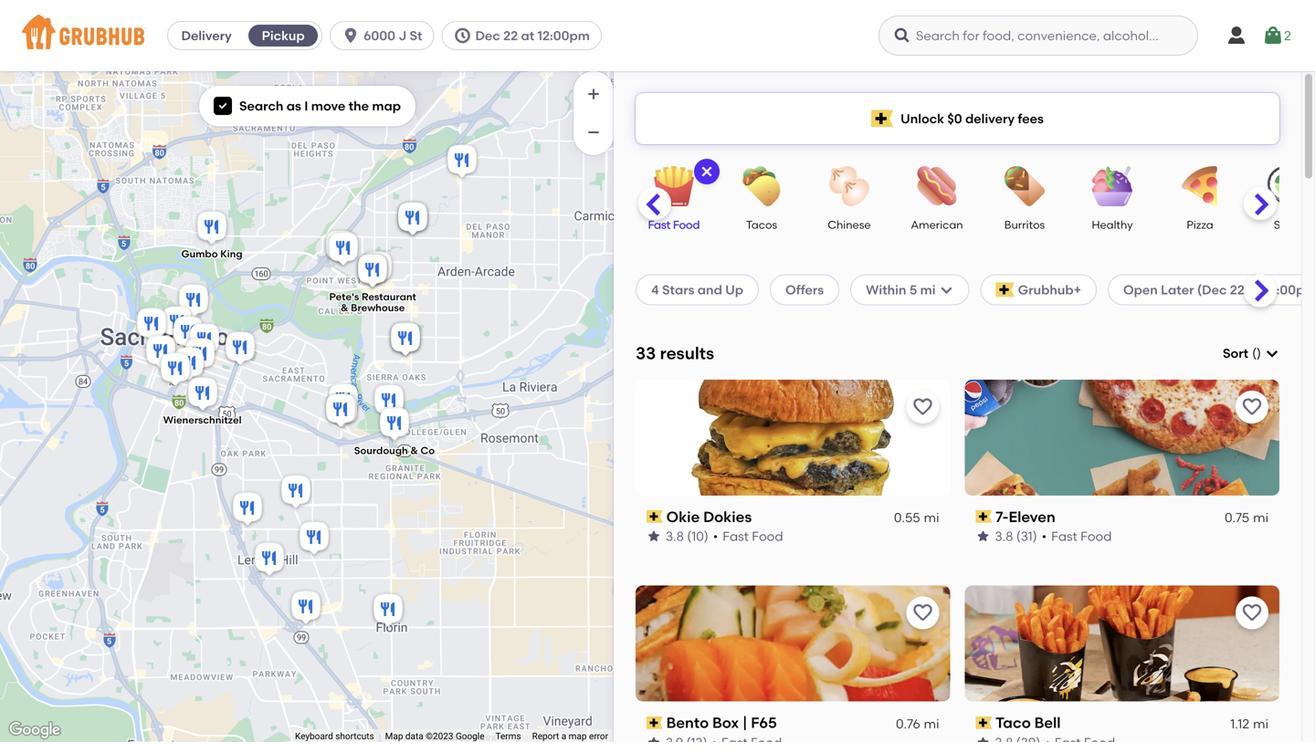 Task type: locate. For each thing, give the bounding box(es) containing it.
|
[[743, 714, 748, 732]]

buddha belly burgers image
[[171, 345, 207, 385]]

food for okie
[[752, 529, 783, 544]]

star icon image for taco bell
[[976, 736, 991, 743]]

& left co
[[410, 445, 418, 457]]

morton's the steakhouse image
[[133, 306, 170, 346]]

fast down dokies
[[723, 529, 749, 544]]

22
[[503, 28, 518, 43], [1230, 282, 1245, 298]]

save this restaurant button for bento box | f65
[[907, 597, 939, 630]]

0 horizontal spatial fast
[[648, 218, 671, 232]]

0 horizontal spatial 22
[[503, 28, 518, 43]]

svg image
[[342, 26, 360, 45], [453, 26, 472, 45], [217, 101, 228, 112], [940, 283, 954, 297], [1265, 346, 1280, 361]]

i
[[304, 98, 308, 114]]

12:00pm
[[538, 28, 590, 43], [1264, 282, 1315, 298]]

&
[[341, 302, 348, 314], [410, 445, 418, 457]]

map data ©2023 google
[[385, 731, 485, 742]]

star icon image
[[647, 529, 661, 544], [976, 529, 991, 544], [647, 736, 661, 743], [976, 736, 991, 743]]

food for 7-
[[1081, 529, 1112, 544]]

0 horizontal spatial at
[[521, 28, 535, 43]]

healthy
[[1092, 218, 1133, 232]]

save this restaurant image for bento box | f65
[[912, 603, 934, 624]]

okie dokies
[[666, 508, 752, 526]]

star icon image right error
[[647, 736, 661, 743]]

within 5 mi
[[866, 282, 936, 298]]

1 horizontal spatial 22
[[1230, 282, 1245, 298]]

map
[[372, 98, 401, 114], [569, 731, 587, 742]]

subscription pass image
[[647, 511, 663, 523], [976, 511, 992, 523], [647, 717, 663, 730]]

2 • from the left
[[1042, 529, 1047, 544]]

google image
[[5, 719, 65, 743]]

sourdough & co image
[[376, 405, 413, 445]]

1 horizontal spatial map
[[569, 731, 587, 742]]

& left brewhouse at the top of the page
[[341, 302, 348, 314]]

map region
[[0, 0, 711, 743]]

del taco image
[[222, 329, 258, 369]]

mi right 0.75
[[1253, 510, 1269, 526]]

7-eleven
[[996, 508, 1056, 526]]

fast for okie dokies
[[723, 529, 749, 544]]

1 horizontal spatial 12:00pm
[[1264, 282, 1315, 298]]

chinese image
[[818, 166, 881, 206]]

2 horizontal spatial food
[[1081, 529, 1112, 544]]

1 horizontal spatial 3.8
[[995, 529, 1013, 544]]

•
[[713, 529, 718, 544], [1042, 529, 1047, 544]]

pete's restaurant & brewhouse image
[[354, 252, 391, 292]]

subscription pass image left the "7-"
[[976, 511, 992, 523]]

1 horizontal spatial • fast food
[[1042, 529, 1112, 544]]

3.8
[[666, 529, 684, 544], [995, 529, 1013, 544]]

• fast food down the eleven
[[1042, 529, 1112, 544]]

0 horizontal spatial • fast food
[[713, 529, 783, 544]]

fast
[[648, 218, 671, 232], [723, 529, 749, 544], [1052, 529, 1078, 544]]

at right '(dec'
[[1248, 282, 1261, 298]]

food
[[673, 218, 700, 232], [752, 529, 783, 544], [1081, 529, 1112, 544]]

svg image inside dec 22 at 12:00pm button
[[453, 26, 472, 45]]

subscription pass image left bento
[[647, 717, 663, 730]]

mi right 5
[[920, 282, 936, 298]]

delivery button
[[168, 21, 245, 50]]

0.75 mi
[[1225, 510, 1269, 526]]

1 horizontal spatial •
[[1042, 529, 1047, 544]]

mi
[[920, 282, 936, 298], [924, 510, 939, 526], [1253, 510, 1269, 526], [924, 717, 939, 732], [1253, 717, 1269, 732]]

0 horizontal spatial grubhub plus flag logo image
[[872, 110, 893, 127]]

keyboard
[[295, 731, 333, 742]]

2 3.8 from the left
[[995, 529, 1013, 544]]

grubhub plus flag logo image left 'unlock'
[[872, 110, 893, 127]]

map right a
[[569, 731, 587, 742]]

1 horizontal spatial grubhub plus flag logo image
[[996, 283, 1015, 297]]

sourdough & co
[[354, 445, 435, 457]]

kikis chicken place image
[[359, 249, 396, 289]]

mi right 0.76
[[924, 717, 939, 732]]

grubhub plus flag logo image
[[872, 110, 893, 127], [996, 283, 1015, 297]]

0 vertical spatial at
[[521, 28, 535, 43]]

0 vertical spatial 12:00pm
[[538, 28, 590, 43]]

svg image
[[1226, 25, 1248, 47], [1262, 25, 1284, 47], [893, 26, 912, 45], [700, 164, 714, 179]]

12:00pm up plus icon
[[538, 28, 590, 43]]

shortcuts
[[335, 731, 374, 742]]

terms link
[[496, 731, 521, 742]]

6000 j st
[[364, 28, 422, 43]]

at right dec at the top of the page
[[521, 28, 535, 43]]

svg image inside 6000 j st button
[[342, 26, 360, 45]]

okie dokies image
[[325, 381, 362, 422]]

1 vertical spatial map
[[569, 731, 587, 742]]

save this restaurant image
[[1241, 396, 1263, 418]]

2
[[1284, 28, 1291, 43]]

kfc image
[[296, 519, 332, 559]]

3.8 for okie
[[666, 529, 684, 544]]

1 horizontal spatial at
[[1248, 282, 1261, 298]]

report a map error
[[532, 731, 608, 742]]

food right "(31)"
[[1081, 529, 1112, 544]]

0 horizontal spatial •
[[713, 529, 718, 544]]

12:00pm inside button
[[538, 28, 590, 43]]

1 3.8 from the left
[[666, 529, 684, 544]]

0 vertical spatial 22
[[503, 28, 518, 43]]

0.76
[[896, 717, 920, 732]]

svg image for 6000 j st
[[342, 26, 360, 45]]

7 eleven image
[[324, 391, 361, 432]]

stars
[[662, 282, 695, 298]]

dec 22 at 12:00pm
[[475, 28, 590, 43]]

fast down fast food image at the top of the page
[[648, 218, 671, 232]]

grubhub plus flag logo image for unlock $0 delivery fees
[[872, 110, 893, 127]]

1 • fast food from the left
[[713, 529, 783, 544]]

0 horizontal spatial 12:00pm
[[538, 28, 590, 43]]

popeyes image
[[278, 473, 314, 513]]

svg image left dec at the top of the page
[[453, 26, 472, 45]]

search as i move the map
[[239, 98, 401, 114]]

food right (10)
[[752, 529, 783, 544]]

fast food
[[648, 218, 700, 232]]

svg image left search
[[217, 101, 228, 112]]

1 horizontal spatial food
[[752, 529, 783, 544]]

0 horizontal spatial map
[[372, 98, 401, 114]]

okie
[[666, 508, 700, 526]]

kaboora chef image
[[444, 142, 480, 182]]

grubhub plus flag logo image for grubhub+
[[996, 283, 1015, 297]]

melthhead image
[[182, 336, 218, 376]]

0 vertical spatial &
[[341, 302, 348, 314]]

22 right dec at the top of the page
[[503, 28, 518, 43]]

• right "(31)"
[[1042, 529, 1047, 544]]

save this restaurant button for 7-eleven
[[1236, 391, 1269, 424]]

the
[[349, 98, 369, 114]]

subscription pass image left okie
[[647, 511, 663, 523]]

22 right '(dec'
[[1230, 282, 1245, 298]]

star icon image down subscription pass image
[[976, 736, 991, 743]]

save this restaurant image for okie dokies
[[912, 396, 934, 418]]

subscription pass image
[[976, 717, 992, 730]]

2 • fast food from the left
[[1042, 529, 1112, 544]]

taqueria el paisano image
[[229, 490, 266, 530]]

pete's
[[329, 291, 359, 303]]

sactown kabob image
[[395, 200, 431, 240]]

• fast food
[[713, 529, 783, 544], [1042, 529, 1112, 544]]

svg image for search as i move the map
[[217, 101, 228, 112]]

box
[[712, 714, 739, 732]]

american image
[[905, 166, 969, 206]]

fast right "(31)"
[[1052, 529, 1078, 544]]

fast for 7-eleven
[[1052, 529, 1078, 544]]

gumbo
[[181, 248, 218, 261]]

auntie anne's image
[[325, 230, 362, 270]]

svg image left 6000
[[342, 26, 360, 45]]

taco bell
[[996, 714, 1061, 732]]

subscription pass image for bento box | f65
[[647, 717, 663, 730]]

food down fast food image at the top of the page
[[673, 218, 700, 232]]

dec
[[475, 28, 500, 43]]

Search for food, convenience, alcohol... search field
[[879, 16, 1198, 56]]

3.8 down the "7-"
[[995, 529, 1013, 544]]

healthy image
[[1081, 166, 1145, 206]]

1 vertical spatial grubhub plus flag logo image
[[996, 283, 1015, 297]]

• for eleven
[[1042, 529, 1047, 544]]

map right the
[[372, 98, 401, 114]]

• right (10)
[[713, 529, 718, 544]]

7-
[[996, 508, 1009, 526]]

12:00pm down sushi on the top of the page
[[1264, 282, 1315, 298]]

within
[[866, 282, 907, 298]]

2 button
[[1262, 19, 1291, 52]]

1 horizontal spatial fast
[[723, 529, 749, 544]]

bell
[[1035, 714, 1061, 732]]

1 vertical spatial at
[[1248, 282, 1261, 298]]

22 inside dec 22 at 12:00pm button
[[503, 28, 518, 43]]

star icon image left 3.8 (31)
[[976, 529, 991, 544]]

map
[[385, 731, 403, 742]]

0 horizontal spatial 3.8
[[666, 529, 684, 544]]

1 • from the left
[[713, 529, 718, 544]]

fast food image
[[642, 166, 706, 206]]

pizza
[[1187, 218, 1214, 232]]

burger junction image
[[370, 591, 406, 632]]

1 vertical spatial 12:00pm
[[1264, 282, 1315, 298]]

3.8 down okie
[[666, 529, 684, 544]]

1 vertical spatial &
[[410, 445, 418, 457]]

(dec
[[1197, 282, 1227, 298]]

save this restaurant button
[[907, 391, 939, 424], [1236, 391, 1269, 424], [907, 597, 939, 630], [1236, 597, 1269, 630]]

None field
[[1223, 344, 1280, 363]]

• fast food down dokies
[[713, 529, 783, 544]]

mi right 1.12
[[1253, 717, 1269, 732]]

2 horizontal spatial fast
[[1052, 529, 1078, 544]]

subscription pass image for 7-eleven
[[976, 511, 992, 523]]

save this restaurant image
[[912, 396, 934, 418], [912, 603, 934, 624], [1241, 603, 1263, 624]]

0 vertical spatial grubhub plus flag logo image
[[872, 110, 893, 127]]

later
[[1161, 282, 1194, 298]]

1 horizontal spatial &
[[410, 445, 418, 457]]

33 results
[[636, 344, 714, 364]]

4
[[651, 282, 659, 298]]

delivery
[[965, 111, 1015, 126]]

bento box | f65 image
[[322, 391, 359, 432]]

grubhub plus flag logo image left grubhub+
[[996, 283, 1015, 297]]

star icon image left "3.8 (10)"
[[647, 529, 661, 544]]

0 horizontal spatial &
[[341, 302, 348, 314]]

main navigation navigation
[[0, 0, 1315, 71]]

pickup button
[[245, 21, 322, 50]]

restaurant
[[362, 291, 416, 303]]

3.8 (10)
[[666, 529, 709, 544]]

mi right the 0.55
[[924, 510, 939, 526]]



Task type: vqa. For each thing, say whether or not it's contained in the screenshot.
$4.49 delivery
no



Task type: describe. For each thing, give the bounding box(es) containing it.
as
[[287, 98, 301, 114]]

save this restaurant button for okie dokies
[[907, 391, 939, 424]]

offers
[[786, 282, 824, 298]]

bento box | f65
[[666, 714, 777, 732]]

$0
[[948, 111, 962, 126]]

(31)
[[1016, 529, 1037, 544]]

svg image right 5
[[940, 283, 954, 297]]

mod pizza (howe bout arden) image
[[354, 252, 391, 292]]

seniore's pizza image
[[175, 282, 212, 322]]

svg image right )
[[1265, 346, 1280, 361]]

grubhub+
[[1018, 282, 1081, 298]]

gyro corner image
[[288, 589, 324, 629]]

save this restaurant button for taco bell
[[1236, 597, 1269, 630]]

0.75
[[1225, 510, 1250, 526]]

st
[[410, 28, 422, 43]]

j
[[399, 28, 407, 43]]

king
[[220, 248, 243, 261]]

mi for 7-eleven
[[1253, 510, 1269, 526]]

pickup
[[262, 28, 305, 43]]

pizza image
[[1168, 166, 1232, 206]]

data
[[405, 731, 424, 742]]

and
[[698, 282, 722, 298]]

mi for taco bell
[[1253, 717, 1269, 732]]

3.8 (31)
[[995, 529, 1037, 544]]

up
[[725, 282, 744, 298]]

american
[[911, 218, 963, 232]]

keyboard shortcuts
[[295, 731, 374, 742]]

bbq & burgers midtown image
[[186, 321, 223, 361]]

f65
[[751, 714, 777, 732]]

(
[[1252, 346, 1257, 361]]

5
[[910, 282, 917, 298]]

results
[[660, 344, 714, 364]]

fees
[[1018, 111, 1044, 126]]

plant power fast food - sacramento image
[[142, 333, 179, 373]]

7-eleven logo image
[[965, 380, 1280, 496]]

wienerschnitzel
[[163, 414, 242, 427]]

bento box midtown image
[[170, 314, 206, 354]]

©2023
[[426, 731, 453, 742]]

chinese
[[828, 218, 871, 232]]

gumbo king
[[181, 248, 243, 261]]

tacos image
[[730, 166, 794, 206]]

keyboard shortcuts button
[[295, 730, 374, 743]]

co
[[421, 445, 435, 457]]

burritos
[[1005, 218, 1045, 232]]

0.76 mi
[[896, 717, 939, 732]]

sort
[[1223, 346, 1249, 361]]

tacos
[[746, 218, 777, 232]]

subscription pass image for okie dokies
[[647, 511, 663, 523]]

(10)
[[687, 529, 709, 544]]

sort ( )
[[1223, 346, 1261, 361]]

google
[[456, 731, 485, 742]]

svg image for dec 22 at 12:00pm
[[453, 26, 472, 45]]

pete's restaurant & brewhouse
[[329, 291, 416, 314]]

)
[[1257, 346, 1261, 361]]

taco bell image
[[371, 382, 407, 422]]

taco bell logo image
[[965, 586, 1280, 702]]

okie dokies logo image
[[636, 380, 950, 496]]

dokies
[[703, 508, 752, 526]]

open
[[1124, 282, 1158, 298]]

at inside button
[[521, 28, 535, 43]]

california street tacos image
[[157, 350, 194, 390]]

jojo'z pizza image
[[395, 200, 431, 240]]

& inside pete's restaurant & brewhouse
[[341, 302, 348, 314]]

open later (dec 22 at 12:00pm
[[1124, 282, 1315, 298]]

eleven
[[1009, 508, 1056, 526]]

bento box | f65 logo image
[[636, 586, 950, 702]]

jamba juice image
[[387, 320, 424, 360]]

a
[[562, 731, 566, 742]]

svg image inside 2 button
[[1262, 25, 1284, 47]]

dec 22 at 12:00pm button
[[442, 21, 609, 50]]

4 stars and up
[[651, 282, 744, 298]]

charleys cheesesteaks image
[[322, 228, 359, 268]]

unlock $0 delivery fees
[[901, 111, 1044, 126]]

0 vertical spatial map
[[372, 98, 401, 114]]

taco
[[996, 714, 1031, 732]]

brewhouse
[[351, 302, 405, 314]]

• fast food for 7-eleven
[[1042, 529, 1112, 544]]

6000 j st button
[[330, 21, 442, 50]]

star icon image for okie dokies
[[647, 529, 661, 544]]

1.12 mi
[[1231, 717, 1269, 732]]

star icon image for bento box | f65
[[647, 736, 661, 743]]

save this restaurant image for taco bell
[[1241, 603, 1263, 624]]

search
[[239, 98, 284, 114]]

report
[[532, 731, 559, 742]]

gumbo king image
[[194, 209, 230, 249]]

1.12
[[1231, 717, 1250, 732]]

unlock
[[901, 111, 945, 126]]

1 vertical spatial 22
[[1230, 282, 1245, 298]]

plus icon image
[[585, 85, 603, 103]]

mi for bento box | f65
[[924, 717, 939, 732]]

report a map error link
[[532, 731, 608, 742]]

error
[[589, 731, 608, 742]]

minus icon image
[[585, 123, 603, 142]]

delivery
[[181, 28, 232, 43]]

6000
[[364, 28, 395, 43]]

• for dokies
[[713, 529, 718, 544]]

move
[[311, 98, 346, 114]]

halal food and ice cream image
[[159, 304, 195, 344]]

famous pizza image
[[251, 540, 288, 580]]

wienerschnitzel image
[[185, 375, 221, 415]]

bento
[[666, 714, 709, 732]]

sourdough
[[354, 445, 408, 457]]

0.55
[[894, 510, 920, 526]]

0 horizontal spatial food
[[673, 218, 700, 232]]

sushi
[[1274, 218, 1302, 232]]

3.8 for 7-
[[995, 529, 1013, 544]]

none field containing sort
[[1223, 344, 1280, 363]]

mi for okie dokies
[[924, 510, 939, 526]]

• fast food for okie dokies
[[713, 529, 783, 544]]

0.55 mi
[[894, 510, 939, 526]]

bento box image
[[387, 320, 424, 360]]

burritos image
[[993, 166, 1057, 206]]

terms
[[496, 731, 521, 742]]

star icon image for 7-eleven
[[976, 529, 991, 544]]



